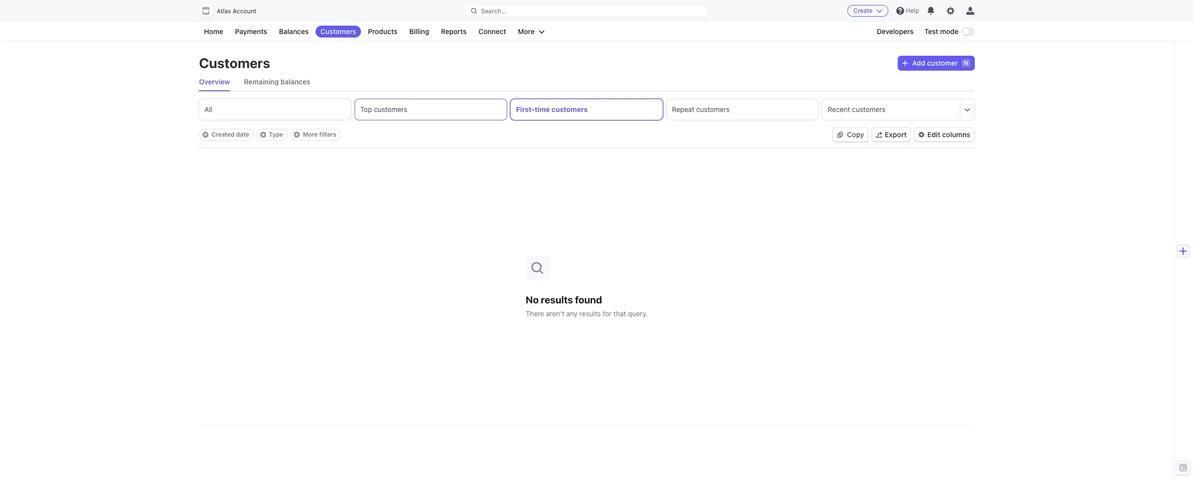 Task type: locate. For each thing, give the bounding box(es) containing it.
recent
[[828, 105, 850, 114]]

results up "aren't"
[[541, 294, 573, 306]]

products link
[[363, 26, 402, 38]]

1 customers from the left
[[374, 105, 408, 114]]

developers
[[877, 27, 914, 36]]

svg image
[[837, 132, 843, 138]]

search…
[[481, 7, 506, 15]]

that
[[614, 309, 626, 318]]

1 tab list from the top
[[199, 73, 975, 91]]

top customers link
[[355, 99, 507, 120]]

balances
[[279, 27, 309, 36]]

aren't
[[546, 309, 565, 318]]

results down found
[[580, 309, 601, 318]]

1 vertical spatial more
[[303, 131, 318, 138]]

atlas account button
[[199, 4, 266, 18]]

for
[[603, 309, 612, 318]]

customers right repeat at the top
[[696, 105, 730, 114]]

create button
[[848, 5, 889, 17]]

customers inside "link"
[[552, 105, 588, 114]]

more for more
[[518, 27, 535, 36]]

customers left "products"
[[321, 27, 356, 36]]

recent customers link
[[823, 99, 960, 120]]

customers up overview
[[199, 55, 270, 71]]

created date
[[211, 131, 249, 138]]

type
[[269, 131, 283, 138]]

balances
[[281, 78, 310, 86]]

export button
[[872, 128, 911, 142]]

customers up copy
[[852, 105, 886, 114]]

atlas account
[[217, 7, 256, 15]]

created
[[211, 131, 235, 138]]

atlas
[[217, 7, 231, 15]]

customer
[[927, 59, 958, 67]]

create
[[854, 7, 873, 14]]

billing
[[409, 27, 429, 36]]

add created date image
[[203, 132, 208, 138]]

time
[[535, 105, 550, 114]]

first-
[[516, 105, 535, 114]]

open overflow menu image
[[965, 106, 971, 112]]

3 customers from the left
[[696, 105, 730, 114]]

1 horizontal spatial results
[[580, 309, 601, 318]]

add more filters image
[[294, 132, 300, 138]]

filters
[[319, 131, 336, 138]]

help
[[906, 7, 919, 14]]

tab list
[[199, 73, 975, 91], [199, 99, 975, 120]]

copy
[[847, 130, 864, 139]]

0 vertical spatial customers
[[321, 27, 356, 36]]

2 tab list from the top
[[199, 99, 975, 120]]

remaining balances
[[244, 78, 310, 86]]

customers
[[321, 27, 356, 36], [199, 55, 270, 71]]

more right connect
[[518, 27, 535, 36]]

customers right top
[[374, 105, 408, 114]]

1 horizontal spatial more
[[518, 27, 535, 36]]

results
[[541, 294, 573, 306], [580, 309, 601, 318]]

0 horizontal spatial customers
[[199, 55, 270, 71]]

mode
[[940, 27, 959, 36]]

0 horizontal spatial results
[[541, 294, 573, 306]]

billing link
[[404, 26, 434, 38]]

repeat
[[672, 105, 695, 114]]

1 vertical spatial tab list
[[199, 99, 975, 120]]

more
[[518, 27, 535, 36], [303, 131, 318, 138]]

customers right time
[[552, 105, 588, 114]]

customers inside customers link
[[321, 27, 356, 36]]

test mode
[[925, 27, 959, 36]]

first-time customers
[[516, 105, 588, 114]]

tab list containing all
[[199, 99, 975, 120]]

0 horizontal spatial more
[[303, 131, 318, 138]]

0 vertical spatial tab list
[[199, 73, 975, 91]]

edit
[[928, 130, 941, 139]]

customers inside 'link'
[[696, 105, 730, 114]]

1 vertical spatial customers
[[199, 55, 270, 71]]

1 horizontal spatial customers
[[321, 27, 356, 36]]

add type image
[[260, 132, 266, 138]]

4 customers from the left
[[852, 105, 886, 114]]

more right add more filters icon
[[303, 131, 318, 138]]

add
[[912, 59, 926, 67]]

toolbar
[[199, 129, 341, 141]]

customers
[[374, 105, 408, 114], [552, 105, 588, 114], [696, 105, 730, 114], [852, 105, 886, 114]]

2 customers from the left
[[552, 105, 588, 114]]

copy button
[[834, 128, 868, 142]]

repeat customers
[[672, 105, 730, 114]]

more inside toolbar
[[303, 131, 318, 138]]

test
[[925, 27, 939, 36]]

svg image
[[903, 60, 909, 66]]

0 vertical spatial more
[[518, 27, 535, 36]]

query.
[[628, 309, 648, 318]]

1 vertical spatial results
[[580, 309, 601, 318]]

no results found there aren't any results for that query.
[[526, 294, 648, 318]]

customers for recent customers
[[852, 105, 886, 114]]

more inside button
[[518, 27, 535, 36]]

0 vertical spatial results
[[541, 294, 573, 306]]

found
[[575, 294, 602, 306]]

first-time customers link
[[511, 99, 663, 120]]



Task type: vqa. For each thing, say whether or not it's contained in the screenshot.
MRR
no



Task type: describe. For each thing, give the bounding box(es) containing it.
any
[[567, 309, 578, 318]]

payments link
[[230, 26, 272, 38]]

notifications image
[[927, 7, 935, 15]]

more for more filters
[[303, 131, 318, 138]]

there
[[526, 309, 544, 318]]

reports
[[441, 27, 467, 36]]

home
[[204, 27, 223, 36]]

payments
[[235, 27, 267, 36]]

add customer
[[912, 59, 958, 67]]

recent customers
[[828, 105, 886, 114]]

repeat customers link
[[667, 99, 819, 120]]

remaining
[[244, 78, 279, 86]]

connect link
[[474, 26, 511, 38]]

Search… text field
[[465, 5, 708, 17]]

more filters
[[303, 131, 336, 138]]

edit columns button
[[915, 128, 975, 142]]

more button
[[513, 26, 550, 38]]

no
[[526, 294, 539, 306]]

account
[[233, 7, 256, 15]]

balances link
[[274, 26, 314, 38]]

customers link
[[316, 26, 361, 38]]

developers link
[[872, 26, 919, 38]]

products
[[368, 27, 398, 36]]

reports link
[[436, 26, 472, 38]]

home link
[[199, 26, 228, 38]]

customers for repeat customers
[[696, 105, 730, 114]]

connect
[[479, 27, 506, 36]]

n
[[964, 59, 969, 67]]

top customers
[[360, 105, 408, 114]]

export
[[885, 130, 907, 139]]

columns
[[942, 130, 971, 139]]

overview link
[[199, 73, 230, 91]]

overview
[[199, 78, 230, 86]]

Search… search field
[[465, 5, 708, 17]]

date
[[236, 131, 249, 138]]

tab list containing overview
[[199, 73, 975, 91]]

remaining balances link
[[244, 73, 310, 91]]

customers for top customers
[[374, 105, 408, 114]]

help button
[[893, 3, 923, 19]]

all link
[[199, 99, 351, 120]]

all
[[205, 105, 212, 114]]

edit columns
[[928, 130, 971, 139]]

toolbar containing created date
[[199, 129, 341, 141]]

top
[[360, 105, 372, 114]]



